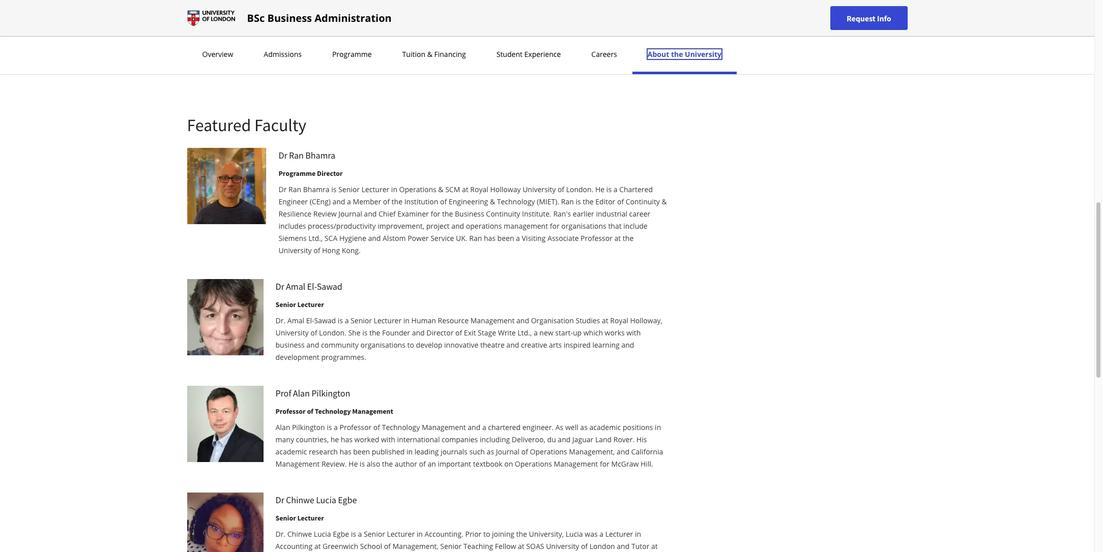 Task type: describe. For each thing, give the bounding box(es) containing it.
for inside alan pilkington is a professor of technology management and a chartered engineer. as well as academic positions in many countries, he has worked with international companies including deliveroo, du and jaguar land rover. his academic research has been published in leading journals such as journal of operations management, and california management review. he is also the author of an important textbook on operations management for mcgraw hill.
[[600, 459, 610, 469]]

0 vertical spatial continuity
[[626, 197, 660, 207]]

for down ran's
[[550, 221, 560, 231]]

university down siemens
[[279, 246, 312, 255]]

senior inside dr ran bhamra is senior lecturer in operations & scm at royal holloway university of london. he is a chartered engineer (ceng) and a member of the institution of engineering & technology (miet). ran is the editor of continuity & resilience review journal and chief examiner for the business continuity institute. ran's earlier industrial career includes process/productivity improvement, project and operations management for organisations that include siemens ltd., sca hygiene and alstom power service uk. ran has been a visiting associate professor at the university of hong kong.
[[339, 185, 360, 194]]

at left greenwich
[[314, 542, 321, 552]]

california
[[631, 447, 663, 457]]

and down rover.
[[617, 447, 630, 457]]

student experience
[[497, 49, 561, 59]]

is left also
[[360, 459, 365, 469]]

lecturer inside dr ran bhamra is senior lecturer in operations & scm at royal holloway university of london. he is a chartered engineer (ceng) and a member of the institution of engineering & technology (miet). ran is the editor of continuity & resilience review journal and chief examiner for the business continuity institute. ran's earlier industrial career includes process/productivity improvement, project and operations management for organisations that include siemens ltd., sca hygiene and alstom power service uk. ran has been a visiting associate professor at the university of hong kong.
[[362, 185, 389, 194]]

write
[[498, 328, 516, 338]]

school
[[360, 542, 382, 552]]

rated
[[464, 10, 482, 19]]

to inside royal holloway is in the top 25 percent of uk universities for research rated 'world-leading' or 'internationally excellent' (ref 2021). it is through their world-class research that expands minds and changes lives and the dedication of our academics, that royal holloway is a community that inspires individuals to succeed academically, socially, and personally.
[[471, 58, 478, 68]]

for up project
[[431, 209, 440, 219]]

dr ran bhamra image
[[187, 148, 266, 224]]

the left top
[[501, 0, 512, 7]]

to inside dr. chinwe lucia egbe is a senior lecturer in accounting. prior to joining the university, lucia was a lecturer in accounting at greenwich school of management, senior teaching fellow at soas university of london and tutor a
[[483, 530, 490, 539]]

management down many
[[276, 459, 320, 469]]

1 vertical spatial holloway
[[507, 46, 538, 56]]

the up project
[[442, 209, 453, 219]]

and right the du
[[558, 435, 571, 445]]

and up "companies"
[[468, 423, 481, 433]]

earlier
[[573, 209, 594, 219]]

human
[[412, 316, 436, 326]]

business
[[276, 340, 305, 350]]

royal up (ref
[[433, 0, 451, 7]]

in up author
[[407, 447, 413, 457]]

a down management
[[516, 234, 520, 243]]

request
[[847, 13, 876, 23]]

holloway inside dr ran bhamra is senior lecturer in operations & scm at royal holloway university of london. he is a chartered engineer (ceng) and a member of the institution of engineering & technology (miet). ran is the editor of continuity & resilience review journal and chief examiner for the business continuity institute. ran's earlier industrial career includes process/productivity improvement, project and operations management for organisations that include siemens ltd., sca hygiene and alstom power service uk. ran has been a visiting associate professor at the university of hong kong.
[[490, 185, 521, 194]]

dr ran bhamra is senior lecturer in operations & scm at royal holloway university of london. he is a chartered engineer (ceng) and a member of the institution of engineering & technology (miet). ran is the editor of continuity & resilience review journal and chief examiner for the business continuity institute. ran's earlier industrial career includes process/productivity improvement, project and operations management for organisations that include siemens ltd., sca hygiene and alstom power service uk. ran has been a visiting associate professor at the university of hong kong.
[[279, 185, 667, 255]]

of up development
[[311, 328, 317, 338]]

programme for programme director
[[279, 169, 316, 178]]

of left exit
[[456, 328, 462, 338]]

operations inside dr ran bhamra is senior lecturer in operations & scm at royal holloway university of london. he is a chartered engineer (ceng) and a member of the institution of engineering & technology (miet). ran is the editor of continuity & resilience review journal and chief examiner for the business continuity institute. ran's earlier industrial career includes process/productivity improvement, project and operations management for organisations that include siemens ltd., sca hygiene and alstom power service uk. ran has been a visiting associate professor at the university of hong kong.
[[399, 185, 437, 194]]

top
[[514, 0, 525, 7]]

royal holloway is in the top 25 percent of uk universities for research rated 'world-leading' or 'internationally excellent' (ref 2021). it is through their world-class research that expands minds and changes lives and the dedication of our academics, that royal holloway is a community that inspires individuals to succeed academically, socially, and personally.
[[433, 0, 633, 68]]

ran up programme director
[[289, 150, 304, 161]]

2 horizontal spatial research
[[570, 22, 599, 31]]

such
[[469, 447, 485, 457]]

and up development
[[307, 340, 319, 350]]

overview
[[202, 49, 233, 59]]

is up the 'world-
[[486, 0, 491, 7]]

dr amal el-sawad image
[[187, 279, 263, 356]]

member
[[353, 197, 381, 207]]

0 horizontal spatial continuity
[[486, 209, 520, 219]]

prof alan pilkington
[[276, 388, 350, 399]]

alan inside alan pilkington is a professor of technology management and a chartered engineer. as well as academic positions in many countries, he has worked with international companies including deliveroo, du and jaguar land rover. his academic research has been published in leading journals such as journal of operations management, and california management review. he is also the author of an important textbook on operations management for mcgraw hill.
[[276, 423, 290, 433]]

including
[[480, 435, 510, 445]]

the down class
[[561, 34, 572, 44]]

1 horizontal spatial research
[[433, 10, 462, 19]]

ltd., inside dr. amal el-sawad is a senior lecturer in human resource management and organisation studies at royal holloway, university of london. she is the founder and director of exit stage write ltd., a new start-up which works with business and community organisations to develop innovative theatre and creative arts inspired learning and development programmes.
[[518, 328, 532, 338]]

their
[[514, 22, 529, 31]]

programme link
[[329, 49, 375, 59]]

1 horizontal spatial as
[[580, 423, 588, 433]]

and up "creative"
[[517, 316, 529, 326]]

and right socially,
[[582, 58, 595, 68]]

a up editor
[[614, 185, 618, 194]]

the down include
[[623, 234, 634, 243]]

chartered
[[619, 185, 653, 194]]

prof alan pilkington image
[[187, 386, 263, 463]]

ltd., inside dr ran bhamra is senior lecturer in operations & scm at royal holloway university of london. he is a chartered engineer (ceng) and a member of the institution of engineering & technology (miet). ran is the editor of continuity & resilience review journal and chief examiner for the business continuity institute. ran's earlier industrial career includes process/productivity improvement, project and operations management for organisations that include siemens ltd., sca hygiene and alstom power service uk. ran has been a visiting associate professor at the university of hong kong.
[[309, 234, 323, 243]]

that down excellent'
[[601, 22, 614, 31]]

and left alstom
[[368, 234, 381, 243]]

bsc
[[247, 11, 265, 25]]

he inside dr ran bhamra is senior lecturer in operations & scm at royal holloway university of london. he is a chartered engineer (ceng) and a member of the institution of engineering & technology (miet). ran is the editor of continuity & resilience review journal and chief examiner for the business continuity institute. ran's earlier industrial career includes process/productivity improvement, project and operations management for organisations that include siemens ltd., sca hygiene and alstom power service uk. ran has been a visiting associate professor at the university of hong kong.
[[595, 185, 605, 194]]

and inside dr. chinwe lucia egbe is a senior lecturer in accounting. prior to joining the university, lucia was a lecturer in accounting at greenwich school of management, senior teaching fellow at soas university of london and tutor a
[[617, 542, 630, 552]]

academically,
[[508, 58, 553, 68]]

that down dedication
[[592, 46, 605, 56]]

has inside dr ran bhamra is senior lecturer in operations & scm at royal holloway university of london. he is a chartered engineer (ceng) and a member of the institution of engineering & technology (miet). ran is the editor of continuity & resilience review journal and chief examiner for the business continuity institute. ran's earlier industrial career includes process/productivity improvement, project and operations management for organisations that include siemens ltd., sca hygiene and alstom power service uk. ran has been a visiting associate professor at the university of hong kong.
[[484, 234, 496, 243]]

management, inside alan pilkington is a professor of technology management and a chartered engineer. as well as academic positions in many countries, he has worked with international companies including deliveroo, du and jaguar land rover. his academic research has been published in leading journals such as journal of operations management, and california management review. he is also the author of an important textbook on operations management for mcgraw hill.
[[569, 447, 615, 457]]

well
[[565, 423, 579, 433]]

greenwich
[[323, 542, 358, 552]]

of left uk
[[564, 0, 571, 7]]

academics,
[[433, 46, 470, 56]]

engineer
[[279, 197, 308, 207]]

inspires
[[607, 46, 633, 56]]

chartered
[[488, 423, 521, 433]]

a left member
[[347, 197, 351, 207]]

is up editor
[[607, 185, 612, 194]]

a up including
[[482, 423, 486, 433]]

0 vertical spatial holloway
[[453, 0, 484, 7]]

at right scm
[[462, 185, 469, 194]]

university of london image
[[187, 10, 235, 26]]

is inside dr. chinwe lucia egbe is a senior lecturer in accounting. prior to joining the university, lucia was a lecturer in accounting at greenwich school of management, senior teaching fellow at soas university of london and tutor a
[[351, 530, 356, 539]]

1 vertical spatial operations
[[530, 447, 567, 457]]

a inside royal holloway is in the top 25 percent of uk universities for research rated 'world-leading' or 'internationally excellent' (ref 2021). it is through their world-class research that expands minds and changes lives and the dedication of our academics, that royal holloway is a community that inspires individuals to succeed academically, socially, and personally.
[[546, 46, 550, 56]]

management up worked
[[352, 407, 393, 416]]

process/productivity
[[308, 221, 376, 231]]

new
[[540, 328, 554, 338]]

of up (miet).
[[558, 185, 564, 194]]

senior up accounting
[[276, 514, 296, 523]]

and down 'human'
[[412, 328, 425, 338]]

in up tutor
[[635, 530, 641, 539]]

ran's
[[553, 209, 571, 219]]

start-
[[555, 328, 573, 338]]

to inside dr. amal el-sawad is a senior lecturer in human resource management and organisation studies at royal holloway, university of london. she is the founder and director of exit stage write ltd., a new start-up which works with business and community organisations to develop innovative theatre and creative arts inspired learning and development programmes.
[[407, 340, 414, 350]]

2 vertical spatial operations
[[515, 459, 552, 469]]

dr chinwe lucia egbe
[[276, 495, 357, 506]]

countries,
[[296, 435, 329, 445]]

senior inside dr. amal el-sawad is a senior lecturer in human resource management and organisation studies at royal holloway, university of london. she is the founder and director of exit stage write ltd., a new start-up which works with business and community organisations to develop innovative theatre and creative arts inspired learning and development programmes.
[[351, 316, 372, 326]]

the up chief
[[392, 197, 403, 207]]

management up "companies"
[[422, 423, 466, 433]]

bsc business administration
[[247, 11, 392, 25]]

research inside alan pilkington is a professor of technology management and a chartered engineer. as well as academic positions in many countries, he has worked with international companies including deliveroo, du and jaguar land rover. his academic research has been published in leading journals such as journal of operations management, and california management review. he is also the author of an important textbook on operations management for mcgraw hill.
[[309, 447, 338, 457]]

through
[[485, 22, 512, 31]]

engineering
[[449, 197, 488, 207]]

and down works
[[622, 340, 634, 350]]

royal up succeed
[[487, 46, 505, 56]]

tuition & financing
[[402, 49, 466, 59]]

published
[[372, 447, 405, 457]]

dr ran bhamra
[[279, 150, 335, 161]]

a up he
[[334, 423, 338, 433]]

and up the uk.
[[452, 221, 464, 231]]

management down jaguar
[[554, 459, 598, 469]]

as
[[556, 423, 564, 433]]

improvement,
[[378, 221, 425, 231]]

is right the it
[[478, 22, 483, 31]]

she
[[348, 328, 361, 338]]

professor of technology management
[[276, 407, 393, 416]]

with inside alan pilkington is a professor of technology management and a chartered engineer. as well as academic positions in many countries, he has worked with international companies including deliveroo, du and jaguar land rover. his academic research has been published in leading journals such as journal of operations management, and california management review. he is also the author of an important textbook on operations management for mcgraw hill.
[[381, 435, 395, 445]]

our
[[619, 34, 630, 44]]

is up review
[[331, 185, 337, 194]]

an
[[428, 459, 436, 469]]

worked
[[354, 435, 379, 445]]

on
[[504, 459, 513, 469]]

chinwe for dr
[[286, 495, 314, 506]]

in right positions
[[655, 423, 661, 433]]

community inside dr. amal el-sawad is a senior lecturer in human resource management and organisation studies at royal holloway, university of london. she is the founder and director of exit stage write ltd., a new start-up which works with business and community organisations to develop innovative theatre and creative arts inspired learning and development programmes.
[[321, 340, 359, 350]]

lucia for dr
[[316, 495, 336, 506]]

senior lecturer for chinwe
[[276, 514, 324, 523]]

and up review
[[333, 197, 345, 207]]

up
[[573, 328, 582, 338]]

management inside dr. amal el-sawad is a senior lecturer in human resource management and organisation studies at royal holloway, university of london. she is the founder and director of exit stage write ltd., a new start-up which works with business and community organisations to develop innovative theatre and creative arts inspired learning and development programmes.
[[471, 316, 515, 326]]

develop
[[416, 340, 443, 350]]

organisations inside dr. amal el-sawad is a senior lecturer in human resource management and organisation studies at royal holloway, university of london. she is the founder and director of exit stage write ltd., a new start-up which works with business and community organisations to develop innovative theatre and creative arts inspired learning and development programmes.
[[361, 340, 406, 350]]

of left the an
[[419, 459, 426, 469]]

expands
[[433, 34, 462, 44]]

a left new
[[534, 328, 538, 338]]

2 vertical spatial has
[[340, 447, 351, 457]]

university right the about
[[685, 49, 722, 59]]

accounting
[[276, 542, 313, 552]]

programme for programme
[[332, 49, 372, 59]]

in left accounting.
[[417, 530, 423, 539]]

dr. for dr amal el-sawad
[[276, 316, 286, 326]]

london. inside dr ran bhamra is senior lecturer in operations & scm at royal holloway university of london. he is a chartered engineer (ceng) and a member of the institution of engineering & technology (miet). ran is the editor of continuity & resilience review journal and chief examiner for the business continuity institute. ran's earlier industrial career includes process/productivity improvement, project and operations management for organisations that include siemens ltd., sca hygiene and alstom power service uk. ran has been a visiting associate professor at the university of hong kong.
[[566, 185, 594, 194]]

university up (miet).
[[523, 185, 556, 194]]

(ref
[[433, 22, 448, 31]]

and down through
[[486, 34, 499, 44]]

of down prof alan pilkington
[[307, 407, 313, 416]]

percent
[[537, 0, 562, 7]]

lecturer up london
[[605, 530, 633, 539]]

and down member
[[364, 209, 377, 219]]

of up worked
[[373, 423, 380, 433]]

kong.
[[342, 246, 361, 255]]

review
[[313, 209, 337, 219]]

ran right the uk.
[[469, 234, 482, 243]]

a right the 'was'
[[600, 530, 604, 539]]

include
[[624, 221, 648, 231]]

was
[[585, 530, 598, 539]]

of down scm
[[440, 197, 447, 207]]

leading'
[[506, 10, 532, 19]]

faculty
[[254, 114, 306, 136]]

includes
[[279, 221, 306, 231]]

management, inside dr. chinwe lucia egbe is a senior lecturer in accounting. prior to joining the university, lucia was a lecturer in accounting at greenwich school of management, senior teaching fellow at soas university of london and tutor a
[[393, 542, 439, 552]]

ran up engineer
[[289, 185, 301, 194]]

is up programmes. at the bottom left of the page
[[338, 316, 343, 326]]

tuition
[[402, 49, 425, 59]]

of down deliveroo,
[[522, 447, 528, 457]]

resource
[[438, 316, 469, 326]]

and down class
[[546, 34, 559, 44]]

chief
[[379, 209, 396, 219]]

is right she
[[362, 328, 368, 338]]

senior down dr amal el-sawad at the left bottom
[[276, 300, 296, 309]]

senior down accounting.
[[440, 542, 462, 552]]

a up school in the left bottom of the page
[[358, 530, 362, 539]]

institution
[[404, 197, 438, 207]]

dr for dr chinwe lucia egbe
[[276, 495, 284, 506]]

student
[[497, 49, 523, 59]]

deliveroo,
[[512, 435, 546, 445]]

ran up ran's
[[561, 197, 574, 207]]

senior lecturer for amal
[[276, 300, 324, 309]]

programme director
[[279, 169, 343, 178]]

works
[[605, 328, 625, 338]]

overview link
[[199, 49, 236, 59]]

professor inside dr ran bhamra is senior lecturer in operations & scm at royal holloway university of london. he is a chartered engineer (ceng) and a member of the institution of engineering & technology (miet). ran is the editor of continuity & resilience review journal and chief examiner for the business continuity institute. ran's earlier industrial career includes process/productivity improvement, project and operations management for organisations that include siemens ltd., sca hygiene and alstom power service uk. ran has been a visiting associate professor at the university of hong kong.
[[581, 234, 613, 243]]

journals
[[441, 447, 468, 457]]

director inside dr. amal el-sawad is a senior lecturer in human resource management and organisation studies at royal holloway, university of london. she is the founder and director of exit stage write ltd., a new start-up which works with business and community organisations to develop innovative theatre and creative arts inspired learning and development programmes.
[[427, 328, 454, 338]]

that inside dr ran bhamra is senior lecturer in operations & scm at royal holloway university of london. he is a chartered engineer (ceng) and a member of the institution of engineering & technology (miet). ran is the editor of continuity & resilience review journal and chief examiner for the business continuity institute. ran's earlier industrial career includes process/productivity improvement, project and operations management for organisations that include siemens ltd., sca hygiene and alstom power service uk. ran has been a visiting associate professor at the university of hong kong.
[[608, 221, 622, 231]]

(miet).
[[537, 197, 559, 207]]

1 vertical spatial technology
[[315, 407, 351, 416]]

info
[[877, 13, 891, 23]]

1 vertical spatial has
[[341, 435, 353, 445]]

resilience
[[279, 209, 312, 219]]

of left hong
[[314, 246, 320, 255]]

accounting.
[[425, 530, 464, 539]]

succeed
[[480, 58, 506, 68]]

pilkington inside alan pilkington is a professor of technology management and a chartered engineer. as well as academic positions in many countries, he has worked with international companies including deliveroo, du and jaguar land rover. his academic research has been published in leading journals such as journal of operations management, and california management review. he is also the author of an important textbook on operations management for mcgraw hill.
[[292, 423, 325, 433]]

founder
[[382, 328, 410, 338]]

is up the "earlier"
[[576, 197, 581, 207]]

25
[[527, 0, 535, 7]]

featured faculty
[[187, 114, 306, 136]]

london
[[590, 542, 615, 552]]



Task type: vqa. For each thing, say whether or not it's contained in the screenshot.
community to the right
yes



Task type: locate. For each thing, give the bounding box(es) containing it.
1 horizontal spatial continuity
[[626, 197, 660, 207]]

lucia for dr.
[[314, 530, 331, 539]]

0 horizontal spatial been
[[353, 447, 370, 457]]

ltd., left sca
[[309, 234, 323, 243]]

ltd., up "creative"
[[518, 328, 532, 338]]

socially,
[[555, 58, 580, 68]]

dr amal el-sawad
[[276, 281, 342, 293]]

of up the industrial at top right
[[617, 197, 624, 207]]

amal up business
[[287, 316, 304, 326]]

community up socially,
[[552, 46, 590, 56]]

sawad
[[317, 281, 342, 293], [314, 316, 336, 326]]

1 horizontal spatial ltd.,
[[518, 328, 532, 338]]

1 horizontal spatial alan
[[293, 388, 310, 399]]

1 vertical spatial as
[[487, 447, 494, 457]]

many
[[276, 435, 294, 445]]

senior up member
[[339, 185, 360, 194]]

dr. for dr chinwe lucia egbe
[[276, 530, 286, 539]]

1 vertical spatial director
[[427, 328, 454, 338]]

bhamra
[[306, 150, 335, 161], [303, 185, 330, 194]]

important
[[438, 459, 471, 469]]

1 senior lecturer from the top
[[276, 300, 324, 309]]

which
[[584, 328, 603, 338]]

pilkington up countries,
[[292, 423, 325, 433]]

with inside dr. amal el-sawad is a senior lecturer in human resource management and organisation studies at royal holloway, university of london. she is the founder and director of exit stage write ltd., a new start-up which works with business and community organisations to develop innovative theatre and creative arts inspired learning and development programmes.
[[627, 328, 641, 338]]

2 vertical spatial research
[[309, 447, 338, 457]]

university inside dr. chinwe lucia egbe is a senior lecturer in accounting. prior to joining the university, lucia was a lecturer in accounting at greenwich school of management, senior teaching fellow at soas university of london and tutor a
[[546, 542, 579, 552]]

is up he
[[327, 423, 332, 433]]

industrial
[[596, 209, 628, 219]]

0 vertical spatial journal
[[339, 209, 362, 219]]

0 vertical spatial chinwe
[[286, 495, 314, 506]]

about the university link
[[645, 49, 725, 59]]

amal inside dr. amal el-sawad is a senior lecturer in human resource management and organisation studies at royal holloway, university of london. she is the founder and director of exit stage write ltd., a new start-up which works with business and community organisations to develop innovative theatre and creative arts inspired learning and development programmes.
[[287, 316, 304, 326]]

technology up institute.
[[497, 197, 535, 207]]

1 dr. from the top
[[276, 316, 286, 326]]

dr
[[279, 150, 287, 161], [279, 185, 287, 194], [276, 281, 284, 293], [276, 495, 284, 506]]

1 vertical spatial pilkington
[[292, 423, 325, 433]]

technology inside dr ran bhamra is senior lecturer in operations & scm at royal holloway university of london. he is a chartered engineer (ceng) and a member of the institution of engineering & technology (miet). ran is the editor of continuity & resilience review journal and chief examiner for the business continuity institute. ran's earlier industrial career includes process/productivity improvement, project and operations management for organisations that include siemens ltd., sca hygiene and alstom power service uk. ran has been a visiting associate professor at the university of hong kong.
[[497, 197, 535, 207]]

chinwe for dr.
[[287, 530, 312, 539]]

1 horizontal spatial to
[[471, 58, 478, 68]]

that down minds
[[472, 46, 485, 56]]

hill.
[[641, 459, 653, 469]]

egbe for dr chinwe lucia egbe
[[338, 495, 357, 506]]

0 vertical spatial operations
[[399, 185, 437, 194]]

1 horizontal spatial organisations
[[562, 221, 607, 231]]

'world-
[[484, 10, 506, 19]]

to
[[471, 58, 478, 68], [407, 340, 414, 350], [483, 530, 490, 539]]

1 vertical spatial management,
[[393, 542, 439, 552]]

journal inside alan pilkington is a professor of technology management and a chartered engineer. as well as academic positions in many countries, he has worked with international companies including deliveroo, du and jaguar land rover. his academic research has been published in leading journals such as journal of operations management, and california management review. he is also the author of an important textbook on operations management for mcgraw hill.
[[496, 447, 520, 457]]

in inside dr. amal el-sawad is a senior lecturer in human resource management and organisation studies at royal holloway, university of london. she is the founder and director of exit stage write ltd., a new start-up which works with business and community organisations to develop innovative theatre and creative arts inspired learning and development programmes.
[[404, 316, 410, 326]]

el- for dr
[[307, 281, 317, 293]]

0 vertical spatial pilkington
[[312, 388, 350, 399]]

the
[[501, 0, 512, 7], [561, 34, 572, 44], [671, 49, 683, 59], [392, 197, 403, 207], [583, 197, 594, 207], [442, 209, 453, 219], [623, 234, 634, 243], [370, 328, 380, 338], [382, 459, 393, 469], [516, 530, 527, 539]]

at up works
[[602, 316, 609, 326]]

royal inside dr. amal el-sawad is a senior lecturer in human resource management and organisation studies at royal holloway, university of london. she is the founder and director of exit stage write ltd., a new start-up which works with business and community organisations to develop innovative theatre and creative arts inspired learning and development programmes.
[[610, 316, 628, 326]]

1 horizontal spatial he
[[595, 185, 605, 194]]

technology inside alan pilkington is a professor of technology management and a chartered engineer. as well as academic positions in many countries, he has worked with international companies including deliveroo, du and jaguar land rover. his academic research has been published in leading journals such as journal of operations management, and california management review. he is also the author of an important textbook on operations management for mcgraw hill.
[[382, 423, 420, 433]]

1 vertical spatial chinwe
[[287, 530, 312, 539]]

continuity
[[626, 197, 660, 207], [486, 209, 520, 219]]

at inside dr. amal el-sawad is a senior lecturer in human resource management and organisation studies at royal holloway, university of london. she is the founder and director of exit stage write ltd., a new start-up which works with business and community organisations to develop innovative theatre and creative arts inspired learning and development programmes.
[[602, 316, 609, 326]]

bhamra for dr ran bhamra
[[306, 150, 335, 161]]

journal up on
[[496, 447, 520, 457]]

0 horizontal spatial community
[[321, 340, 359, 350]]

professor up worked
[[340, 423, 372, 433]]

1 horizontal spatial technology
[[382, 423, 420, 433]]

organisation
[[531, 316, 574, 326]]

excellent'
[[594, 10, 624, 19]]

0 horizontal spatial journal
[[339, 209, 362, 219]]

chinwe inside dr. chinwe lucia egbe is a senior lecturer in accounting. prior to joining the university, lucia was a lecturer in accounting at greenwich school of management, senior teaching fellow at soas university of london and tutor a
[[287, 530, 312, 539]]

0 vertical spatial senior lecturer
[[276, 300, 324, 309]]

uk
[[573, 0, 582, 7]]

of down the 'was'
[[581, 542, 588, 552]]

bhamra up (ceng)
[[303, 185, 330, 194]]

creative
[[521, 340, 547, 350]]

1 vertical spatial organisations
[[361, 340, 406, 350]]

0 horizontal spatial organisations
[[361, 340, 406, 350]]

the inside dr. chinwe lucia egbe is a senior lecturer in accounting. prior to joining the university, lucia was a lecturer in accounting at greenwich school of management, senior teaching fellow at soas university of london and tutor a
[[516, 530, 527, 539]]

1 vertical spatial research
[[570, 22, 599, 31]]

joining
[[492, 530, 515, 539]]

0 vertical spatial professor
[[581, 234, 613, 243]]

at down the industrial at top right
[[615, 234, 621, 243]]

2 vertical spatial to
[[483, 530, 490, 539]]

alan pilkington is a professor of technology management and a chartered engineer. as well as academic positions in many countries, he has worked with international companies including deliveroo, du and jaguar land rover. his academic research has been published in leading journals such as journal of operations management, and california management review. he is also the author of an important textbook on operations management for mcgraw hill.
[[276, 423, 663, 469]]

dr inside dr ran bhamra is senior lecturer in operations & scm at royal holloway university of london. he is a chartered engineer (ceng) and a member of the institution of engineering & technology (miet). ran is the editor of continuity & resilience review journal and chief examiner for the business continuity institute. ran's earlier industrial career includes process/productivity improvement, project and operations management for organisations that include siemens ltd., sca hygiene and alstom power service uk. ran has been a visiting associate professor at the university of hong kong.
[[279, 185, 287, 194]]

alstom
[[383, 234, 406, 243]]

0 horizontal spatial management,
[[393, 542, 439, 552]]

to right prior
[[483, 530, 490, 539]]

egbe for dr. chinwe lucia egbe is a senior lecturer in accounting. prior to joining the university, lucia was a lecturer in accounting at greenwich school of management, senior teaching fellow at soas university of london and tutor a
[[333, 530, 349, 539]]

institute.
[[522, 209, 552, 219]]

been down worked
[[353, 447, 370, 457]]

sawad for dr. amal el-sawad is a senior lecturer in human resource management and organisation studies at royal holloway, university of london. she is the founder and director of exit stage write ltd., a new start-up which works with business and community organisations to develop innovative theatre and creative arts inspired learning and development programmes.
[[314, 316, 336, 326]]

organisations down the founder
[[361, 340, 406, 350]]

1 vertical spatial been
[[353, 447, 370, 457]]

2 horizontal spatial to
[[483, 530, 490, 539]]

been inside alan pilkington is a professor of technology management and a chartered engineer. as well as academic positions in many countries, he has worked with international companies including deliveroo, du and jaguar land rover. his academic research has been published in leading journals such as journal of operations management, and california management review. he is also the author of an important textbook on operations management for mcgraw hill.
[[353, 447, 370, 457]]

0 vertical spatial research
[[433, 10, 462, 19]]

in up the founder
[[404, 316, 410, 326]]

0 vertical spatial director
[[317, 169, 343, 178]]

to left succeed
[[471, 58, 478, 68]]

the down 'published'
[[382, 459, 393, 469]]

lives
[[530, 34, 544, 44]]

senior lecturer
[[276, 300, 324, 309], [276, 514, 324, 523]]

the up the "earlier"
[[583, 197, 594, 207]]

to left the develop on the bottom left of the page
[[407, 340, 414, 350]]

holloway up management
[[490, 185, 521, 194]]

1 horizontal spatial london.
[[566, 185, 594, 194]]

1 vertical spatial egbe
[[333, 530, 349, 539]]

has
[[484, 234, 496, 243], [341, 435, 353, 445], [340, 447, 351, 457]]

bhamra for dr ran bhamra is senior lecturer in operations & scm at royal holloway university of london. he is a chartered engineer (ceng) and a member of the institution of engineering & technology (miet). ran is the editor of continuity & resilience review journal and chief examiner for the business continuity institute. ran's earlier industrial career includes process/productivity improvement, project and operations management for organisations that include siemens ltd., sca hygiene and alstom power service uk. ran has been a visiting associate professor at the university of hong kong.
[[303, 185, 330, 194]]

organisations
[[562, 221, 607, 231], [361, 340, 406, 350]]

dr. inside dr. chinwe lucia egbe is a senior lecturer in accounting. prior to joining the university, lucia was a lecturer in accounting at greenwich school of management, senior teaching fellow at soas university of london and tutor a
[[276, 530, 286, 539]]

1 vertical spatial community
[[321, 340, 359, 350]]

a up she
[[345, 316, 349, 326]]

review.
[[322, 459, 347, 469]]

individuals
[[433, 58, 469, 68]]

1 horizontal spatial been
[[498, 234, 514, 243]]

research
[[433, 10, 462, 19], [570, 22, 599, 31], [309, 447, 338, 457]]

siemens
[[279, 234, 307, 243]]

has up review.
[[340, 447, 351, 457]]

of up chief
[[383, 197, 390, 207]]

1 vertical spatial academic
[[276, 447, 307, 457]]

egbe inside dr. chinwe lucia egbe is a senior lecturer in accounting. prior to joining the university, lucia was a lecturer in accounting at greenwich school of management, senior teaching fellow at soas university of london and tutor a
[[333, 530, 349, 539]]

1 vertical spatial to
[[407, 340, 414, 350]]

positions
[[623, 423, 653, 433]]

dr for dr ran bhamra
[[279, 150, 287, 161]]

author
[[395, 459, 417, 469]]

0 horizontal spatial academic
[[276, 447, 307, 457]]

amal
[[286, 281, 305, 293], [287, 316, 304, 326]]

el- for dr.
[[306, 316, 314, 326]]

1 horizontal spatial director
[[427, 328, 454, 338]]

0 vertical spatial sawad
[[317, 281, 342, 293]]

0 horizontal spatial to
[[407, 340, 414, 350]]

0 vertical spatial amal
[[286, 281, 305, 293]]

0 vertical spatial academic
[[590, 423, 621, 433]]

lecturer inside dr. amal el-sawad is a senior lecturer in human resource management and organisation studies at royal holloway, university of london. she is the founder and director of exit stage write ltd., a new start-up which works with business and community organisations to develop innovative theatre and creative arts inspired learning and development programmes.
[[374, 316, 402, 326]]

pilkington
[[312, 388, 350, 399], [292, 423, 325, 433]]

professor inside alan pilkington is a professor of technology management and a chartered engineer. as well as academic positions in many countries, he has worked with international companies including deliveroo, du and jaguar land rover. his academic research has been published in leading journals such as journal of operations management, and california management review. he is also the author of an important textbook on operations management for mcgraw hill.
[[340, 423, 372, 433]]

2 vertical spatial holloway
[[490, 185, 521, 194]]

1 vertical spatial he
[[349, 459, 358, 469]]

lecturer down dr chinwe lucia egbe
[[298, 514, 324, 523]]

dedication
[[573, 34, 608, 44]]

0 horizontal spatial research
[[309, 447, 338, 457]]

management up "stage"
[[471, 316, 515, 326]]

is down lives at the top
[[539, 46, 545, 56]]

continuity up career
[[626, 197, 660, 207]]

operations down the du
[[530, 447, 567, 457]]

0 vertical spatial el-
[[307, 281, 317, 293]]

holloway down changes
[[507, 46, 538, 56]]

companies
[[442, 435, 478, 445]]

0 vertical spatial to
[[471, 58, 478, 68]]

0 horizontal spatial alan
[[276, 423, 290, 433]]

lecturer
[[362, 185, 389, 194], [298, 300, 324, 309], [374, 316, 402, 326], [298, 514, 324, 523], [387, 530, 415, 539], [605, 530, 633, 539]]

class
[[552, 22, 568, 31]]

the inside alan pilkington is a professor of technology management and a chartered engineer. as well as academic positions in many countries, he has worked with international companies including deliveroo, du and jaguar land rover. his academic research has been published in leading journals such as journal of operations management, and california management review. he is also the author of an important textbook on operations management for mcgraw hill.
[[382, 459, 393, 469]]

0 vertical spatial as
[[580, 423, 588, 433]]

1 horizontal spatial business
[[455, 209, 484, 219]]

management, down accounting.
[[393, 542, 439, 552]]

dr. inside dr. amal el-sawad is a senior lecturer in human resource management and organisation studies at royal holloway, university of london. she is the founder and director of exit stage write ltd., a new start-up which works with business and community organisations to develop innovative theatre and creative arts inspired learning and development programmes.
[[276, 316, 286, 326]]

academic down many
[[276, 447, 307, 457]]

dr up accounting
[[276, 495, 284, 506]]

0 vertical spatial bhamra
[[306, 150, 335, 161]]

technology up international
[[382, 423, 420, 433]]

for inside royal holloway is in the top 25 percent of uk universities for research rated 'world-leading' or 'internationally excellent' (ref 2021). it is through their world-class research that expands minds and changes lives and the dedication of our academics, that royal holloway is a community that inspires individuals to succeed academically, socially, and personally.
[[624, 0, 633, 7]]

request info
[[847, 13, 891, 23]]

business inside dr ran bhamra is senior lecturer in operations & scm at royal holloway university of london. he is a chartered engineer (ceng) and a member of the institution of engineering & technology (miet). ran is the editor of continuity & resilience review journal and chief examiner for the business continuity institute. ran's earlier industrial career includes process/productivity improvement, project and operations management for organisations that include siemens ltd., sca hygiene and alstom power service uk. ran has been a visiting associate professor at the university of hong kong.
[[455, 209, 484, 219]]

0 horizontal spatial programme
[[279, 169, 316, 178]]

1 horizontal spatial community
[[552, 46, 590, 56]]

0 vertical spatial been
[[498, 234, 514, 243]]

0 horizontal spatial london.
[[319, 328, 346, 338]]

bhamra up programme director
[[306, 150, 335, 161]]

a
[[546, 46, 550, 56], [614, 185, 618, 194], [347, 197, 351, 207], [516, 234, 520, 243], [345, 316, 349, 326], [534, 328, 538, 338], [334, 423, 338, 433], [482, 423, 486, 433], [358, 530, 362, 539], [600, 530, 604, 539]]

lecturer down dr amal el-sawad at the left bottom
[[298, 300, 324, 309]]

the inside dr. amal el-sawad is a senior lecturer in human resource management and organisation studies at royal holloway, university of london. she is the founder and director of exit stage write ltd., a new start-up which works with business and community organisations to develop innovative theatre and creative arts inspired learning and development programmes.
[[370, 328, 380, 338]]

journal
[[339, 209, 362, 219], [496, 447, 520, 457]]

the up soas
[[516, 530, 527, 539]]

dr. chinwe lucia egbe is a senior lecturer in accounting. prior to joining the university, lucia was a lecturer in accounting at greenwich school of management, senior teaching fellow at soas university of london and tutor a
[[276, 530, 658, 553]]

he
[[595, 185, 605, 194], [349, 459, 358, 469]]

royal inside dr ran bhamra is senior lecturer in operations & scm at royal holloway university of london. he is a chartered engineer (ceng) and a member of the institution of engineering & technology (miet). ran is the editor of continuity & resilience review journal and chief examiner for the business continuity institute. ran's earlier industrial career includes process/productivity improvement, project and operations management for organisations that include siemens ltd., sca hygiene and alstom power service uk. ran has been a visiting associate professor at the university of hong kong.
[[470, 185, 488, 194]]

0 vertical spatial ltd.,
[[309, 234, 323, 243]]

2 vertical spatial professor
[[340, 423, 372, 433]]

dr up engineer
[[279, 185, 287, 194]]

0 horizontal spatial director
[[317, 169, 343, 178]]

1 horizontal spatial management,
[[569, 447, 615, 457]]

he inside alan pilkington is a professor of technology management and a chartered engineer. as well as academic positions in many countries, he has worked with international companies including deliveroo, du and jaguar land rover. his academic research has been published in leading journals such as journal of operations management, and california management review. he is also the author of an important textbook on operations management for mcgraw hill.
[[349, 459, 358, 469]]

0 vertical spatial he
[[595, 185, 605, 194]]

management,
[[569, 447, 615, 457], [393, 542, 439, 552]]

1 horizontal spatial programme
[[332, 49, 372, 59]]

sawad for dr amal el-sawad
[[317, 281, 342, 293]]

1 vertical spatial amal
[[287, 316, 304, 326]]

and down write
[[507, 340, 519, 350]]

as right well
[[580, 423, 588, 433]]

been inside dr ran bhamra is senior lecturer in operations & scm at royal holloway university of london. he is a chartered engineer (ceng) and a member of the institution of engineering & technology (miet). ran is the editor of continuity & resilience review journal and chief examiner for the business continuity institute. ran's earlier industrial career includes process/productivity improvement, project and operations management for organisations that include siemens ltd., sca hygiene and alstom power service uk. ran has been a visiting associate professor at the university of hong kong.
[[498, 234, 514, 243]]

1 vertical spatial dr.
[[276, 530, 286, 539]]

0 horizontal spatial with
[[381, 435, 395, 445]]

1 vertical spatial professor
[[276, 407, 306, 416]]

teaching
[[464, 542, 493, 552]]

the right the about
[[671, 49, 683, 59]]

sca
[[325, 234, 338, 243]]

about the university
[[648, 49, 722, 59]]

university,
[[529, 530, 564, 539]]

land
[[595, 435, 612, 445]]

university inside dr. amal el-sawad is a senior lecturer in human resource management and organisation studies at royal holloway, university of london. she is the founder and director of exit stage write ltd., a new start-up which works with business and community organisations to develop innovative theatre and creative arts inspired learning and development programmes.
[[276, 328, 309, 338]]

senior up she
[[351, 316, 372, 326]]

dr for dr ran bhamra is senior lecturer in operations & scm at royal holloway university of london. he is a chartered engineer (ceng) and a member of the institution of engineering & technology (miet). ran is the editor of continuity & resilience review journal and chief examiner for the business continuity institute. ran's earlier industrial career includes process/productivity improvement, project and operations management for organisations that include siemens ltd., sca hygiene and alstom power service uk. ran has been a visiting associate professor at the university of hong kong.
[[279, 185, 287, 194]]

administration
[[315, 11, 392, 25]]

changes
[[500, 34, 528, 44]]

theatre
[[480, 340, 505, 350]]

0 vertical spatial programme
[[332, 49, 372, 59]]

0 vertical spatial business
[[267, 11, 312, 25]]

2 horizontal spatial professor
[[581, 234, 613, 243]]

community up programmes. at the bottom left of the page
[[321, 340, 359, 350]]

innovative
[[444, 340, 479, 350]]

dr. amal el-sawad is a senior lecturer in human resource management and organisation studies at royal holloway, university of london. she is the founder and director of exit stage write ltd., a new start-up which works with business and community organisations to develop innovative theatre and creative arts inspired learning and development programmes.
[[276, 316, 663, 362]]

in inside royal holloway is in the top 25 percent of uk universities for research rated 'world-leading' or 'internationally excellent' (ref 2021). it is through their world-class research that expands minds and changes lives and the dedication of our academics, that royal holloway is a community that inspires individuals to succeed academically, socially, and personally.
[[493, 0, 499, 7]]

programme down dr ran bhamra at the top left of page
[[279, 169, 316, 178]]

0 vertical spatial alan
[[293, 388, 310, 399]]

for up excellent'
[[624, 0, 633, 7]]

of right school in the left bottom of the page
[[384, 542, 391, 552]]

1 vertical spatial business
[[455, 209, 484, 219]]

experience
[[524, 49, 561, 59]]

2 horizontal spatial technology
[[497, 197, 535, 207]]

1 vertical spatial senior lecturer
[[276, 514, 324, 523]]

organisations down the "earlier"
[[562, 221, 607, 231]]

1 horizontal spatial professor
[[340, 423, 372, 433]]

1 vertical spatial continuity
[[486, 209, 520, 219]]

editor
[[596, 197, 615, 207]]

programme down administration
[[332, 49, 372, 59]]

journal inside dr ran bhamra is senior lecturer in operations & scm at royal holloway university of london. he is a chartered engineer (ceng) and a member of the institution of engineering & technology (miet). ran is the editor of continuity & resilience review journal and chief examiner for the business continuity institute. ran's earlier industrial career includes process/productivity improvement, project and operations management for organisations that include siemens ltd., sca hygiene and alstom power service uk. ran has been a visiting associate professor at the university of hong kong.
[[339, 209, 362, 219]]

0 horizontal spatial as
[[487, 447, 494, 457]]

lucia left the 'was'
[[566, 530, 583, 539]]

dr chinwe lucia egbe image
[[187, 493, 263, 553]]

bhamra inside dr ran bhamra is senior lecturer in operations & scm at royal holloway university of london. he is a chartered engineer (ceng) and a member of the institution of engineering & technology (miet). ran is the editor of continuity & resilience review journal and chief examiner for the business continuity institute. ran's earlier industrial career includes process/productivity improvement, project and operations management for organisations that include siemens ltd., sca hygiene and alstom power service uk. ran has been a visiting associate professor at the university of hong kong.
[[303, 185, 330, 194]]

director down dr ran bhamra at the top left of page
[[317, 169, 343, 178]]

personally.
[[597, 58, 633, 68]]

prior
[[465, 530, 482, 539]]

textbook
[[473, 459, 503, 469]]

research up dedication
[[570, 22, 599, 31]]

0 horizontal spatial business
[[267, 11, 312, 25]]

senior up school in the left bottom of the page
[[364, 530, 385, 539]]

holloway,
[[630, 316, 663, 326]]

london. inside dr. amal el-sawad is a senior lecturer in human resource management and organisation studies at royal holloway, university of london. she is the founder and director of exit stage write ltd., a new start-up which works with business and community organisations to develop innovative theatre and creative arts inspired learning and development programmes.
[[319, 328, 346, 338]]

1 vertical spatial london.
[[319, 328, 346, 338]]

london. up the "earlier"
[[566, 185, 594, 194]]

sawad down hong
[[317, 281, 342, 293]]

been
[[498, 234, 514, 243], [353, 447, 370, 457]]

0 horizontal spatial ltd.,
[[309, 234, 323, 243]]

exit
[[464, 328, 476, 338]]

1 vertical spatial bhamra
[[303, 185, 330, 194]]

has right he
[[341, 435, 353, 445]]

business down engineering
[[455, 209, 484, 219]]

0 horizontal spatial he
[[349, 459, 358, 469]]

community
[[552, 46, 590, 56], [321, 340, 359, 350]]

1 vertical spatial sawad
[[314, 316, 336, 326]]

0 vertical spatial with
[[627, 328, 641, 338]]

egbe up greenwich
[[333, 530, 349, 539]]

arts
[[549, 340, 562, 350]]

amal for dr.
[[287, 316, 304, 326]]

leading
[[415, 447, 439, 457]]

community inside royal holloway is in the top 25 percent of uk universities for research rated 'world-leading' or 'internationally excellent' (ref 2021). it is through their world-class research that expands minds and changes lives and the dedication of our academics, that royal holloway is a community that inspires individuals to succeed academically, socially, and personally.
[[552, 46, 590, 56]]

he
[[331, 435, 339, 445]]

at left soas
[[518, 542, 525, 552]]

organisations inside dr ran bhamra is senior lecturer in operations & scm at royal holloway university of london. he is a chartered engineer (ceng) and a member of the institution of engineering & technology (miet). ran is the editor of continuity & resilience review journal and chief examiner for the business continuity institute. ran's earlier industrial career includes process/productivity improvement, project and operations management for organisations that include siemens ltd., sca hygiene and alstom power service uk. ran has been a visiting associate professor at the university of hong kong.
[[562, 221, 607, 231]]

in inside dr ran bhamra is senior lecturer in operations & scm at royal holloway university of london. he is a chartered engineer (ceng) and a member of the institution of engineering & technology (miet). ran is the editor of continuity & resilience review journal and chief examiner for the business continuity institute. ran's earlier industrial career includes process/productivity improvement, project and operations management for organisations that include siemens ltd., sca hygiene and alstom power service uk. ran has been a visiting associate professor at the university of hong kong.
[[391, 185, 397, 194]]

2 dr. from the top
[[276, 530, 286, 539]]

dr. up accounting
[[276, 530, 286, 539]]

amal for dr
[[286, 281, 305, 293]]

it
[[472, 22, 476, 31]]

international
[[397, 435, 440, 445]]

1 horizontal spatial with
[[627, 328, 641, 338]]

lecturer left accounting.
[[387, 530, 415, 539]]

dr for dr amal el-sawad
[[276, 281, 284, 293]]

1 vertical spatial programme
[[279, 169, 316, 178]]

lucia down review.
[[316, 495, 336, 506]]

technology
[[497, 197, 535, 207], [315, 407, 351, 416], [382, 423, 420, 433]]

and left tutor
[[617, 542, 630, 552]]

1 horizontal spatial journal
[[496, 447, 520, 457]]

el- inside dr. amal el-sawad is a senior lecturer in human resource management and organisation studies at royal holloway, university of london. she is the founder and director of exit stage write ltd., a new start-up which works with business and community organisations to develop innovative theatre and creative arts inspired learning and development programmes.
[[306, 316, 314, 326]]

engineer.
[[523, 423, 554, 433]]

1 horizontal spatial academic
[[590, 423, 621, 433]]

ltd.,
[[309, 234, 323, 243], [518, 328, 532, 338]]

sawad inside dr. amal el-sawad is a senior lecturer in human resource management and organisation studies at royal holloway, university of london. she is the founder and director of exit stage write ltd., a new start-up which works with business and community organisations to develop innovative theatre and creative arts inspired learning and development programmes.
[[314, 316, 336, 326]]

'internationally
[[543, 10, 592, 19]]

of left our
[[610, 34, 617, 44]]

1 vertical spatial alan
[[276, 423, 290, 433]]

with up 'published'
[[381, 435, 395, 445]]

0 vertical spatial organisations
[[562, 221, 607, 231]]

a up 'academically,'
[[546, 46, 550, 56]]

0 vertical spatial technology
[[497, 197, 535, 207]]

management, down jaguar
[[569, 447, 615, 457]]

egbe down review.
[[338, 495, 357, 506]]

0 horizontal spatial professor
[[276, 407, 306, 416]]

as
[[580, 423, 588, 433], [487, 447, 494, 457]]

been down management
[[498, 234, 514, 243]]

inspired
[[564, 340, 591, 350]]

pilkington up professor of technology management
[[312, 388, 350, 399]]

2 senior lecturer from the top
[[276, 514, 324, 523]]



